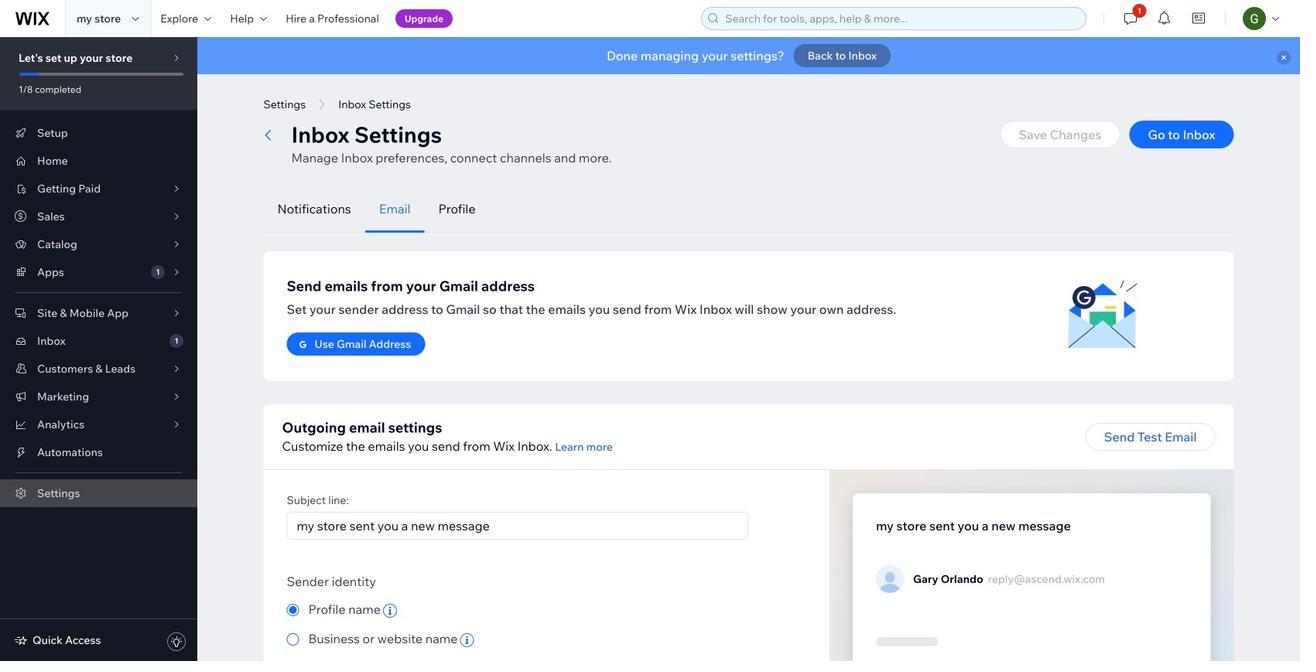 Task type: locate. For each thing, give the bounding box(es) containing it.
option group
[[287, 601, 749, 662]]

Search for tools, apps, help & more... field
[[721, 8, 1082, 29]]

alert
[[197, 37, 1300, 74]]



Task type: describe. For each thing, give the bounding box(es) containing it.
Write your email subject here… field
[[292, 513, 743, 540]]

sidebar element
[[0, 37, 197, 662]]



Task type: vqa. For each thing, say whether or not it's contained in the screenshot.
the up within "Let's set up your business"
no



